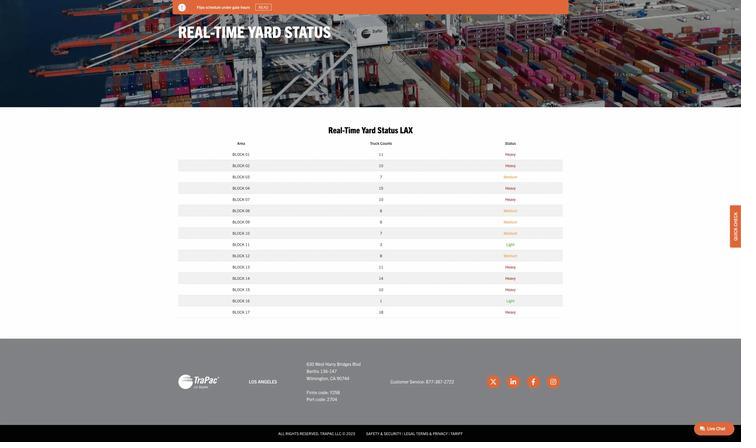 Task type: vqa. For each thing, say whether or not it's contained in the screenshot.


Task type: locate. For each thing, give the bounding box(es) containing it.
6 heavy from the top
[[506, 276, 516, 281]]

medium for block 12
[[504, 254, 518, 258]]

heavy
[[506, 152, 516, 157], [506, 163, 516, 168], [506, 186, 516, 191], [506, 197, 516, 202], [506, 265, 516, 270], [506, 276, 516, 281], [506, 287, 516, 292], [506, 310, 516, 315]]

11 block from the top
[[233, 265, 245, 270]]

yard down read link
[[248, 21, 282, 41]]

rights
[[286, 431, 299, 436]]

block 13
[[233, 265, 250, 270]]

solid image
[[178, 4, 186, 12]]

safety & security | legal terms & privacy | tariff
[[367, 431, 463, 436]]

0 vertical spatial 7
[[380, 175, 383, 180]]

block for block 12
[[233, 254, 245, 258]]

block 15
[[233, 287, 250, 292]]

14 up 1
[[379, 276, 384, 281]]

1 vertical spatial yard
[[362, 124, 376, 135]]

2 & from the left
[[430, 431, 432, 436]]

1 14 from the left
[[246, 276, 250, 281]]

yard
[[248, 21, 282, 41], [362, 124, 376, 135]]

hours
[[241, 5, 250, 10]]

2 6 from the top
[[380, 220, 383, 225]]

1 6 from the top
[[380, 208, 383, 213]]

block left the 16
[[233, 299, 245, 304]]

legal
[[405, 431, 416, 436]]

ca
[[331, 376, 336, 381]]

block left 02
[[233, 163, 245, 168]]

medium for block 08
[[504, 208, 518, 213]]

& right terms
[[430, 431, 432, 436]]

block left "07"
[[233, 197, 245, 202]]

2 horizontal spatial status
[[506, 141, 516, 146]]

5 block from the top
[[233, 197, 245, 202]]

block 08
[[233, 208, 250, 213]]

5 heavy from the top
[[506, 265, 516, 270]]

0 horizontal spatial 14
[[246, 276, 250, 281]]

14 down 13
[[246, 276, 250, 281]]

block 14
[[233, 276, 250, 281]]

2 | from the left
[[449, 431, 450, 436]]

0 horizontal spatial time
[[214, 21, 245, 41]]

0 vertical spatial yard
[[248, 21, 282, 41]]

14 block from the top
[[233, 299, 245, 304]]

| left legal
[[403, 431, 404, 436]]

block left 12
[[233, 254, 245, 258]]

2 medium from the top
[[504, 208, 518, 213]]

18
[[379, 310, 384, 315]]

medium
[[504, 175, 518, 180], [504, 208, 518, 213], [504, 220, 518, 225], [504, 231, 518, 236], [504, 254, 518, 258]]

block left 13
[[233, 265, 245, 270]]

all rights reserved. trapac llc © 2023
[[279, 431, 356, 436]]

harry
[[326, 362, 336, 367]]

1 horizontal spatial yard
[[362, 124, 376, 135]]

1 vertical spatial light
[[507, 299, 515, 304]]

13
[[246, 265, 250, 270]]

1 horizontal spatial |
[[449, 431, 450, 436]]

2 heavy from the top
[[506, 163, 516, 168]]

block for block 11
[[233, 242, 245, 247]]

schedule
[[206, 5, 221, 10]]

tariff
[[451, 431, 463, 436]]

heavy for block 15
[[506, 287, 516, 292]]

7 heavy from the top
[[506, 287, 516, 292]]

12 block from the top
[[233, 276, 245, 281]]

2 7 from the top
[[380, 231, 383, 236]]

1 horizontal spatial time
[[345, 124, 360, 135]]

& right safety
[[381, 431, 383, 436]]

0 horizontal spatial status
[[285, 21, 331, 41]]

tariff link
[[451, 431, 463, 436]]

1 vertical spatial time
[[345, 124, 360, 135]]

10
[[379, 163, 384, 168], [379, 197, 384, 202], [246, 231, 250, 236], [379, 287, 384, 292]]

9 block from the top
[[233, 242, 245, 247]]

136-
[[321, 369, 330, 374]]

block left '09' on the left
[[233, 220, 245, 225]]

block up block 15
[[233, 276, 245, 281]]

block left the 04
[[233, 186, 245, 191]]

llc
[[335, 431, 342, 436]]

1 horizontal spatial status
[[378, 124, 399, 135]]

flips schedule under gate hours
[[197, 5, 250, 10]]

block for block 10
[[233, 231, 245, 236]]

07
[[246, 197, 250, 202]]

block down block 09
[[233, 231, 245, 236]]

medium for block 03
[[504, 175, 518, 180]]

trapac
[[320, 431, 335, 436]]

11 for block 13
[[379, 265, 384, 270]]

los angeles image
[[178, 375, 220, 390]]

0 vertical spatial 11
[[379, 152, 384, 157]]

0 horizontal spatial real-
[[178, 21, 214, 41]]

0 vertical spatial status
[[285, 21, 331, 41]]

7 block from the top
[[233, 220, 245, 225]]

1 heavy from the top
[[506, 152, 516, 157]]

1 vertical spatial 6
[[380, 220, 383, 225]]

11 down 8
[[379, 265, 384, 270]]

17
[[246, 310, 250, 315]]

8 heavy from the top
[[506, 310, 516, 315]]

387-
[[435, 379, 445, 385]]

light for 3
[[507, 242, 515, 247]]

block left 17
[[233, 310, 245, 315]]

block 12
[[233, 254, 250, 258]]

| left tariff link
[[449, 431, 450, 436]]

block 07
[[233, 197, 250, 202]]

code:
[[319, 390, 329, 395], [316, 397, 326, 402]]

footer
[[0, 339, 742, 442]]

yard for real-time yard status lax
[[362, 124, 376, 135]]

block 10
[[233, 231, 250, 236]]

firms
[[307, 390, 318, 395]]

13 block from the top
[[233, 287, 245, 292]]

7 for block 03
[[380, 175, 383, 180]]

code: right port
[[316, 397, 326, 402]]

port
[[307, 397, 315, 402]]

service:
[[410, 379, 425, 385]]

status for real-time yard status
[[285, 21, 331, 41]]

11 for block 01
[[379, 152, 384, 157]]

block left 03
[[233, 175, 245, 180]]

yard for real-time yard status
[[248, 21, 282, 41]]

0 vertical spatial real-
[[178, 21, 214, 41]]

2 block from the top
[[233, 163, 245, 168]]

4 medium from the top
[[504, 231, 518, 236]]

15
[[379, 186, 384, 191], [246, 287, 250, 292]]

0 vertical spatial 6
[[380, 208, 383, 213]]

block for block 03
[[233, 175, 245, 180]]

block 17
[[233, 310, 250, 315]]

block up block 12
[[233, 242, 245, 247]]

0 horizontal spatial |
[[403, 431, 404, 436]]

1 horizontal spatial real-
[[329, 124, 345, 135]]

block left 01
[[233, 152, 245, 157]]

14
[[246, 276, 250, 281], [379, 276, 384, 281]]

yard up truck
[[362, 124, 376, 135]]

10 for block 15
[[379, 287, 384, 292]]

6
[[380, 208, 383, 213], [380, 220, 383, 225]]

block for block 08
[[233, 208, 245, 213]]

03
[[246, 175, 250, 180]]

status for real-time yard status lax
[[378, 124, 399, 135]]

7
[[380, 175, 383, 180], [380, 231, 383, 236]]

1 light from the top
[[507, 242, 515, 247]]

block for block 07
[[233, 197, 245, 202]]

block
[[233, 152, 245, 157], [233, 163, 245, 168], [233, 175, 245, 180], [233, 186, 245, 191], [233, 197, 245, 202], [233, 208, 245, 213], [233, 220, 245, 225], [233, 231, 245, 236], [233, 242, 245, 247], [233, 254, 245, 258], [233, 265, 245, 270], [233, 276, 245, 281], [233, 287, 245, 292], [233, 299, 245, 304], [233, 310, 245, 315]]

4 heavy from the top
[[506, 197, 516, 202]]

1 | from the left
[[403, 431, 404, 436]]

2 vertical spatial status
[[506, 141, 516, 146]]

safety & security link
[[367, 431, 402, 436]]

0 horizontal spatial 15
[[246, 287, 250, 292]]

3 heavy from the top
[[506, 186, 516, 191]]

heavy for block 07
[[506, 197, 516, 202]]

0 vertical spatial code:
[[319, 390, 329, 395]]

10 block from the top
[[233, 254, 245, 258]]

8 block from the top
[[233, 231, 245, 236]]

5 medium from the top
[[504, 254, 518, 258]]

0 vertical spatial time
[[214, 21, 245, 41]]

west
[[316, 362, 325, 367]]

safety
[[367, 431, 380, 436]]

0 horizontal spatial yard
[[248, 21, 282, 41]]

0 horizontal spatial &
[[381, 431, 383, 436]]

1 horizontal spatial 14
[[379, 276, 384, 281]]

1 medium from the top
[[504, 175, 518, 180]]

block 03
[[233, 175, 250, 180]]

privacy
[[433, 431, 448, 436]]

1 horizontal spatial 15
[[379, 186, 384, 191]]

6 block from the top
[[233, 208, 245, 213]]

2 vertical spatial 11
[[379, 265, 384, 270]]

0 vertical spatial light
[[507, 242, 515, 247]]

&
[[381, 431, 383, 436], [430, 431, 432, 436]]

block for block 17
[[233, 310, 245, 315]]

light for 1
[[507, 299, 515, 304]]

0 vertical spatial 15
[[379, 186, 384, 191]]

real-
[[178, 21, 214, 41], [329, 124, 345, 135]]

3 medium from the top
[[504, 220, 518, 225]]

block left 08
[[233, 208, 245, 213]]

code: up 2704
[[319, 390, 329, 395]]

quick check
[[734, 212, 739, 241]]

2 light from the top
[[507, 299, 515, 304]]

footer containing 630 west harry bridges blvd
[[0, 339, 742, 442]]

1 block from the top
[[233, 152, 245, 157]]

1 vertical spatial 15
[[246, 287, 250, 292]]

11
[[379, 152, 384, 157], [246, 242, 250, 247], [379, 265, 384, 270]]

block 09
[[233, 220, 250, 225]]

block down block 14
[[233, 287, 245, 292]]

block 02
[[233, 163, 250, 168]]

2704
[[327, 397, 338, 402]]

4 block from the top
[[233, 186, 245, 191]]

1 vertical spatial status
[[378, 124, 399, 135]]

3 block from the top
[[233, 175, 245, 180]]

2722
[[445, 379, 455, 385]]

time for real-time yard status
[[214, 21, 245, 41]]

15 block from the top
[[233, 310, 245, 315]]

12
[[246, 254, 250, 258]]

truck
[[370, 141, 380, 146]]

security
[[384, 431, 402, 436]]

6 for block 08
[[380, 208, 383, 213]]

1 vertical spatial 7
[[380, 231, 383, 236]]

1 vertical spatial real-
[[329, 124, 345, 135]]

1 7 from the top
[[380, 175, 383, 180]]

08
[[246, 208, 250, 213]]

1 horizontal spatial &
[[430, 431, 432, 436]]

11 down truck counts
[[379, 152, 384, 157]]

11 up 12
[[246, 242, 250, 247]]

1 vertical spatial 11
[[246, 242, 250, 247]]

terms
[[417, 431, 429, 436]]



Task type: describe. For each thing, give the bounding box(es) containing it.
1 & from the left
[[381, 431, 383, 436]]

real- for real-time yard status lax
[[329, 124, 345, 135]]

los angeles
[[249, 379, 277, 385]]

gate
[[233, 5, 240, 10]]

10 for block 07
[[379, 197, 384, 202]]

reserved.
[[300, 431, 320, 436]]

heavy for block 14
[[506, 276, 516, 281]]

8
[[380, 254, 383, 258]]

block for block 15
[[233, 287, 245, 292]]

90744
[[337, 376, 350, 381]]

heavy for block 04
[[506, 186, 516, 191]]

block for block 09
[[233, 220, 245, 225]]

2023
[[347, 431, 356, 436]]

heavy for block 13
[[506, 265, 516, 270]]

real- for real-time yard status
[[178, 21, 214, 41]]

©
[[343, 431, 346, 436]]

los
[[249, 379, 257, 385]]

heavy for block 17
[[506, 310, 516, 315]]

630 west harry bridges blvd berths 136-147 wilmington, ca 90744
[[307, 362, 361, 381]]

block 16
[[233, 299, 250, 304]]

firms code:  y258 port code:  2704
[[307, 390, 340, 402]]

09
[[246, 220, 250, 225]]

read
[[259, 5, 269, 10]]

01
[[246, 152, 250, 157]]

check
[[734, 212, 739, 227]]

block for block 14
[[233, 276, 245, 281]]

customer
[[391, 379, 409, 385]]

wilmington,
[[307, 376, 330, 381]]

block for block 01
[[233, 152, 245, 157]]

real-time yard status
[[178, 21, 331, 41]]

medium for block 10
[[504, 231, 518, 236]]

147
[[330, 369, 337, 374]]

berths
[[307, 369, 320, 374]]

877-
[[426, 379, 435, 385]]

customer service: 877-387-2722
[[391, 379, 455, 385]]

counts
[[381, 141, 393, 146]]

3
[[380, 242, 383, 247]]

quick check link
[[731, 206, 742, 248]]

16
[[246, 299, 250, 304]]

04
[[246, 186, 250, 191]]

block for block 16
[[233, 299, 245, 304]]

under
[[222, 5, 232, 10]]

area
[[237, 141, 245, 146]]

1 vertical spatial code:
[[316, 397, 326, 402]]

block 11
[[233, 242, 250, 247]]

medium for block 09
[[504, 220, 518, 225]]

all
[[279, 431, 285, 436]]

angeles
[[258, 379, 277, 385]]

block for block 04
[[233, 186, 245, 191]]

y258
[[330, 390, 340, 395]]

1
[[380, 299, 383, 304]]

read link
[[256, 4, 272, 11]]

block 04
[[233, 186, 250, 191]]

legal terms & privacy link
[[405, 431, 448, 436]]

block for block 13
[[233, 265, 245, 270]]

lax
[[400, 124, 413, 135]]

block 01
[[233, 152, 250, 157]]

real-time yard status lax
[[329, 124, 413, 135]]

quick
[[734, 228, 739, 241]]

6 for block 09
[[380, 220, 383, 225]]

time for real-time yard status lax
[[345, 124, 360, 135]]

block for block 02
[[233, 163, 245, 168]]

blvd
[[353, 362, 361, 367]]

flips
[[197, 5, 205, 10]]

2 14 from the left
[[379, 276, 384, 281]]

02
[[246, 163, 250, 168]]

630
[[307, 362, 315, 367]]

truck counts
[[370, 141, 393, 146]]

heavy for block 02
[[506, 163, 516, 168]]

10 for block 02
[[379, 163, 384, 168]]

bridges
[[337, 362, 352, 367]]

7 for block 10
[[380, 231, 383, 236]]

heavy for block 01
[[506, 152, 516, 157]]



